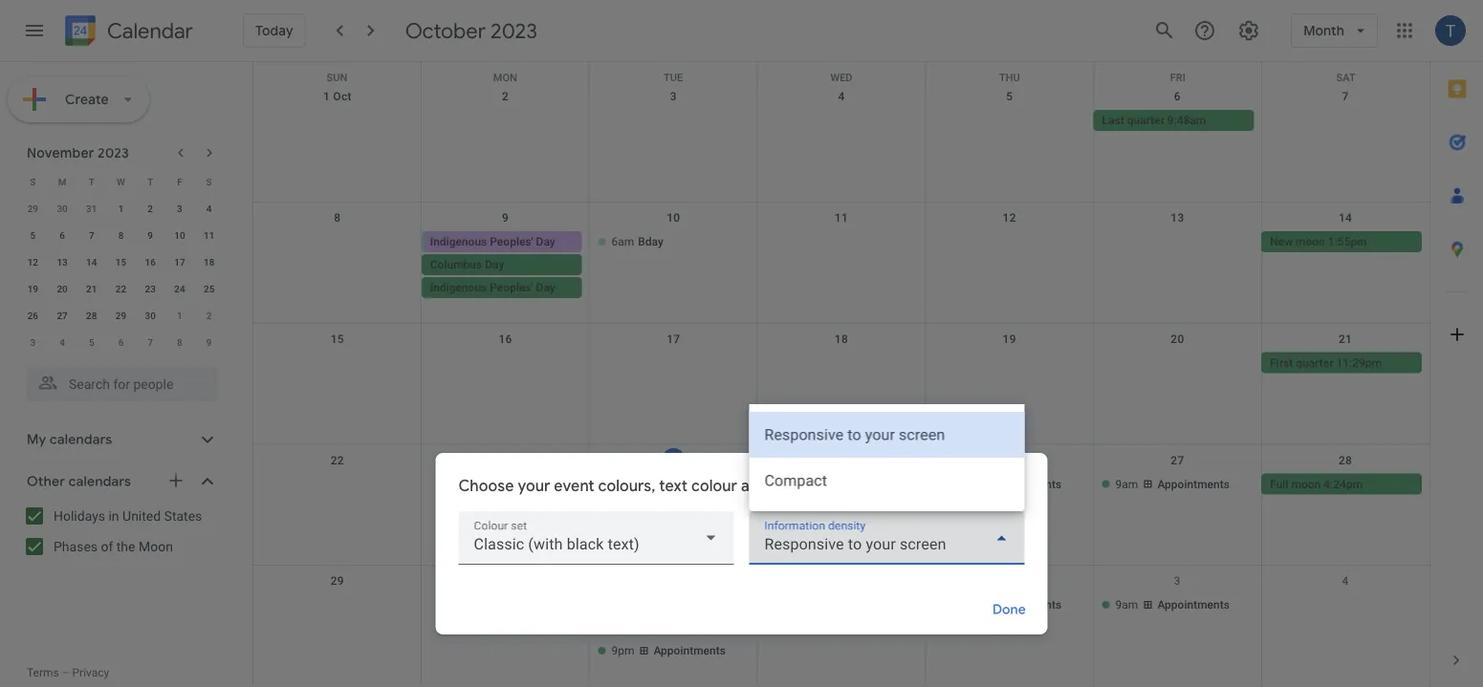 Task type: describe. For each thing, give the bounding box(es) containing it.
moon for full
[[1292, 478, 1321, 491]]

12 inside 12 element
[[27, 256, 38, 268]]

phases
[[54, 539, 98, 555]]

first for first quarter 11:29pm
[[1270, 356, 1293, 370]]

row containing 24
[[253, 445, 1430, 566]]

w
[[117, 176, 125, 187]]

25 inside row group
[[204, 283, 215, 295]]

10 element
[[168, 224, 191, 247]]

first day of american indian heritage month button
[[758, 595, 994, 616]]

11:29pm
[[1336, 356, 1382, 370]]

main drawer image
[[23, 19, 46, 42]]

24 element
[[168, 277, 191, 300]]

american
[[828, 599, 877, 612]]

cell containing indigenous peoples' day
[[422, 231, 590, 300]]

of inside button
[[814, 599, 825, 612]]

full moon 4:24pm
[[1270, 478, 1363, 491]]

indigenous peoples' day columbus day indigenous peoples' day
[[430, 235, 555, 294]]

4:30pm
[[612, 501, 650, 514]]

10 inside row group
[[174, 230, 185, 241]]

calendar
[[107, 18, 193, 44]]

15 inside november 2023 grid
[[116, 256, 126, 268]]

new moon 1:55pm
[[1270, 235, 1367, 248]]

colours,
[[598, 477, 656, 497]]

28 inside row group
[[86, 310, 97, 321]]

18 inside row group
[[204, 256, 215, 268]]

quarter for 11:29pm
[[1296, 356, 1334, 370]]

22 element
[[109, 277, 132, 300]]

1 vertical spatial 8
[[118, 230, 124, 241]]

6 december element
[[109, 331, 132, 354]]

14 element
[[80, 251, 103, 274]]

row containing 8
[[253, 203, 1430, 324]]

information density list box
[[749, 405, 1025, 512]]

7 december element
[[139, 331, 162, 354]]

25 element
[[198, 277, 221, 300]]

holidays in united states
[[54, 508, 202, 524]]

1 vertical spatial 2
[[148, 203, 153, 214]]

1 vertical spatial 7
[[89, 230, 94, 241]]

0 horizontal spatial 6
[[60, 230, 65, 241]]

in
[[109, 508, 119, 524]]

29 for 29 october "element"
[[27, 203, 38, 214]]

last quarter 9:48am button
[[1094, 110, 1254, 131]]

first quarter 11:29pm button
[[1262, 353, 1422, 374]]

0 vertical spatial 11
[[835, 211, 848, 225]]

november 2023
[[27, 144, 129, 162]]

2 indigenous from the top
[[430, 281, 487, 294]]

26 element
[[21, 304, 44, 327]]

october 2023
[[405, 17, 537, 44]]

file
[[783, 478, 802, 491]]

day down columbus day "button"
[[536, 281, 555, 294]]

fri
[[1170, 72, 1186, 84]]

9 december element
[[198, 331, 221, 354]]

new
[[1270, 235, 1293, 248]]

choose
[[459, 477, 514, 497]]

day inside button
[[792, 599, 811, 612]]

the
[[116, 539, 135, 555]]

text
[[659, 477, 688, 497]]

2 vertical spatial 2
[[206, 310, 212, 321]]

2023 for november 2023
[[98, 144, 129, 162]]

1 for 1 oct
[[323, 90, 330, 103]]

7 inside 7 december element
[[148, 337, 153, 348]]

wed
[[831, 72, 853, 84]]

mon
[[493, 72, 517, 84]]

6am bday
[[612, 235, 664, 248]]

thu
[[999, 72, 1020, 84]]

22 inside row group
[[116, 283, 126, 295]]

other
[[27, 473, 65, 491]]

united
[[122, 508, 161, 524]]

1 oct
[[323, 90, 352, 103]]

16 element
[[139, 251, 162, 274]]

27 inside grid
[[1171, 454, 1185, 467]]

27 inside row group
[[57, 310, 68, 321]]

1 horizontal spatial 5
[[89, 337, 94, 348]]

9:48am
[[1168, 114, 1206, 127]]

row containing 3
[[18, 329, 224, 356]]

other calendars list
[[4, 501, 237, 562]]

1 indigenous from the top
[[430, 235, 487, 248]]

2023 for october 2023
[[491, 17, 537, 44]]

1 peoples' from the top
[[490, 235, 533, 248]]

15 element
[[109, 251, 132, 274]]

30 october element
[[51, 197, 74, 220]]

density
[[772, 477, 825, 497]]

1 horizontal spatial 15
[[331, 332, 344, 346]]

row containing 15
[[253, 324, 1430, 445]]

event
[[554, 477, 595, 497]]

1:55pm
[[1328, 235, 1367, 248]]

1 vertical spatial 26
[[1003, 454, 1016, 467]]

12 element
[[21, 251, 44, 274]]

choose your event colours, text colour and density dialog
[[436, 405, 1048, 635]]

4:30pm groceries
[[612, 501, 703, 514]]

choose your event colours, text colour and density
[[459, 477, 825, 497]]

0 vertical spatial 12
[[1003, 211, 1016, 225]]

november 2023 grid
[[18, 168, 224, 356]]

0 vertical spatial 13
[[1171, 211, 1185, 225]]

0 vertical spatial 14
[[1339, 211, 1353, 225]]

30 for 30 element
[[145, 310, 156, 321]]

17 inside grid
[[667, 332, 680, 346]]

17 element
[[168, 251, 191, 274]]

month
[[961, 599, 994, 612]]

other calendars
[[27, 473, 131, 491]]

row containing 26
[[18, 302, 224, 329]]

4:24pm
[[1324, 478, 1363, 491]]

1 vertical spatial indigenous peoples' day button
[[422, 277, 582, 298]]

19 element
[[21, 277, 44, 300]]

20 element
[[51, 277, 74, 300]]

first for first day of american indian heritage month
[[766, 599, 789, 612]]

moon
[[139, 539, 173, 555]]

day up columbus day "button"
[[536, 235, 555, 248]]

and
[[741, 477, 768, 497]]

states
[[164, 508, 202, 524]]

1 9pm from the top
[[612, 524, 634, 537]]

21 element
[[80, 277, 103, 300]]

row containing 5
[[18, 222, 224, 249]]

28 element
[[80, 304, 103, 327]]

11 element
[[198, 224, 221, 247]]

last quarter 9:48am
[[1102, 114, 1206, 127]]

f
[[177, 176, 182, 187]]

row containing 12
[[18, 249, 224, 275]]

13 element
[[51, 251, 74, 274]]

5 december element
[[80, 331, 103, 354]]

your
[[518, 477, 550, 497]]

1 horizontal spatial 19
[[1003, 332, 1016, 346]]

oct
[[333, 90, 352, 103]]

full moon 4:24pm button
[[1262, 474, 1422, 495]]

23 inside 23 element
[[145, 283, 156, 295]]

7 inside grid
[[1342, 90, 1349, 103]]

indian
[[880, 599, 911, 612]]

holidays
[[54, 508, 105, 524]]

9 inside grid
[[502, 211, 509, 225]]

29 inside grid
[[331, 575, 344, 588]]

first quarter 11:29pm
[[1270, 356, 1382, 370]]



Task type: locate. For each thing, give the bounding box(es) containing it.
m
[[58, 176, 66, 187]]

rfp
[[805, 478, 825, 491]]

1 horizontal spatial of
[[814, 599, 825, 612]]

28 up 5 december element
[[86, 310, 97, 321]]

0 vertical spatial 9pm
[[612, 524, 634, 537]]

cell
[[422, 110, 590, 133], [590, 110, 758, 133], [758, 110, 926, 133], [926, 110, 1094, 133], [1262, 110, 1430, 133], [253, 231, 422, 300], [422, 231, 590, 300], [758, 231, 926, 300], [926, 231, 1094, 300], [1094, 231, 1262, 300], [253, 353, 422, 375], [422, 353, 590, 375], [590, 353, 758, 375], [758, 353, 926, 375], [926, 353, 1094, 375], [1094, 353, 1262, 375], [253, 474, 422, 543], [422, 474, 590, 543], [590, 474, 758, 543], [758, 474, 926, 543], [253, 595, 422, 664], [422, 595, 590, 664], [590, 595, 758, 664], [758, 595, 994, 664], [1262, 595, 1430, 664]]

1 vertical spatial indigenous
[[430, 281, 487, 294]]

5
[[1006, 90, 1013, 103], [30, 230, 36, 241], [89, 337, 94, 348]]

cell containing file rfp
[[758, 474, 926, 543]]

9pm
[[612, 524, 634, 537], [612, 645, 634, 658]]

9 up columbus day "button"
[[502, 211, 509, 225]]

1 horizontal spatial 23
[[499, 454, 512, 467]]

0 horizontal spatial 7
[[89, 230, 94, 241]]

20 inside 20 element
[[57, 283, 68, 295]]

november
[[27, 144, 94, 162]]

quarter inside first quarter 11:29pm button
[[1296, 356, 1334, 370]]

2 horizontal spatial 29
[[331, 575, 344, 588]]

0 horizontal spatial 22
[[116, 283, 126, 295]]

30 inside row
[[145, 310, 156, 321]]

s up 29 october "element"
[[30, 176, 36, 187]]

6 inside grid
[[1174, 90, 1181, 103]]

file rfp
[[783, 478, 825, 491]]

quarter
[[1127, 114, 1165, 127], [1296, 356, 1334, 370]]

4 december element
[[51, 331, 74, 354]]

28 up 4:24pm
[[1339, 454, 1353, 467]]

2 vertical spatial 29
[[331, 575, 344, 588]]

1 horizontal spatial 24
[[667, 453, 680, 467]]

30 element
[[139, 304, 162, 327]]

privacy
[[72, 667, 109, 680]]

0 horizontal spatial 5
[[30, 230, 36, 241]]

6am
[[612, 235, 634, 248]]

appointments
[[653, 478, 726, 491], [990, 478, 1062, 491], [1158, 478, 1230, 491], [822, 501, 894, 514], [654, 524, 726, 537], [990, 599, 1062, 612], [1158, 599, 1230, 612], [653, 622, 726, 635], [822, 622, 894, 635], [654, 645, 726, 658]]

2 t from the left
[[147, 176, 153, 187]]

3 december element
[[21, 331, 44, 354]]

0 horizontal spatial 17
[[174, 256, 185, 268]]

2 vertical spatial 7
[[148, 337, 153, 348]]

of
[[101, 539, 113, 555], [814, 599, 825, 612]]

0 vertical spatial 30
[[57, 203, 68, 214]]

30 for 30 october element
[[57, 203, 68, 214]]

0 horizontal spatial 18
[[204, 256, 215, 268]]

1 horizontal spatial 11
[[835, 211, 848, 225]]

27 element
[[51, 304, 74, 327]]

row group containing 29
[[18, 195, 224, 356]]

2 horizontal spatial 1
[[323, 90, 330, 103]]

21 up first quarter 11:29pm button
[[1339, 332, 1353, 346]]

1
[[323, 90, 330, 103], [118, 203, 124, 214], [177, 310, 182, 321]]

1 horizontal spatial 28
[[1339, 454, 1353, 467]]

1 horizontal spatial quarter
[[1296, 356, 1334, 370]]

29 inside 'element'
[[116, 310, 126, 321]]

25 up 2 december element
[[204, 283, 215, 295]]

0 horizontal spatial 13
[[57, 256, 68, 268]]

11 inside row group
[[204, 230, 215, 241]]

1 december element
[[168, 304, 191, 327]]

0 horizontal spatial 12
[[27, 256, 38, 268]]

18
[[204, 256, 215, 268], [835, 332, 848, 346]]

0 vertical spatial 2
[[502, 90, 509, 103]]

indigenous
[[430, 235, 487, 248], [430, 281, 487, 294]]

indigenous up columbus
[[430, 235, 487, 248]]

24
[[174, 283, 185, 295], [667, 453, 680, 467]]

2 up 9 december element
[[206, 310, 212, 321]]

17 inside row group
[[174, 256, 185, 268]]

indigenous peoples' day button
[[425, 231, 582, 252], [422, 277, 582, 298]]

1 horizontal spatial 14
[[1339, 211, 1353, 225]]

7 up 14 element
[[89, 230, 94, 241]]

23
[[145, 283, 156, 295], [499, 454, 512, 467]]

0 vertical spatial moon
[[1296, 235, 1325, 248]]

first inside button
[[766, 599, 789, 612]]

t left f at the left of page
[[147, 176, 153, 187]]

1 vertical spatial 10
[[174, 230, 185, 241]]

1 appointments button from the top
[[926, 474, 1086, 495]]

13 inside row group
[[57, 256, 68, 268]]

1 vertical spatial appointments button
[[926, 595, 1086, 616]]

0 horizontal spatial 1
[[118, 203, 124, 214]]

0 vertical spatial 6
[[1174, 90, 1181, 103]]

9 down 2 december element
[[206, 337, 212, 348]]

row containing 1 oct
[[253, 81, 1430, 203]]

2 vertical spatial 1
[[177, 310, 182, 321]]

1 option from the top
[[749, 412, 1025, 458]]

2 down mon
[[502, 90, 509, 103]]

appointments button for 3
[[926, 595, 1086, 616]]

0 vertical spatial 16
[[145, 256, 156, 268]]

tab list
[[1431, 62, 1483, 634]]

peoples' up columbus day "button"
[[490, 235, 533, 248]]

26 inside row group
[[27, 310, 38, 321]]

2 peoples' from the top
[[490, 281, 533, 294]]

20
[[57, 283, 68, 295], [1171, 332, 1185, 346]]

0 vertical spatial first
[[1270, 356, 1293, 370]]

24 inside 24 element
[[174, 283, 185, 295]]

0 vertical spatial indigenous peoples' day button
[[425, 231, 582, 252]]

0 horizontal spatial 8
[[118, 230, 124, 241]]

new moon 1:55pm button
[[1262, 231, 1422, 252]]

6 down 30 october element
[[60, 230, 65, 241]]

0 vertical spatial of
[[101, 539, 113, 555]]

today button
[[243, 13, 306, 48]]

14 inside row group
[[86, 256, 97, 268]]

1 horizontal spatial 26
[[1003, 454, 1016, 467]]

grid
[[252, 62, 1430, 688]]

0 vertical spatial 25
[[204, 283, 215, 295]]

0 horizontal spatial 23
[[145, 283, 156, 295]]

moon right the full
[[1292, 478, 1321, 491]]

5 up 12 element
[[30, 230, 36, 241]]

7 down sat
[[1342, 90, 1349, 103]]

16 down columbus day "button"
[[499, 332, 512, 346]]

30 down 23 element
[[145, 310, 156, 321]]

8 december element
[[168, 331, 191, 354]]

6 down 29 'element'
[[118, 337, 124, 348]]

october
[[405, 17, 486, 44]]

None search field
[[0, 360, 237, 402]]

1 vertical spatial 12
[[27, 256, 38, 268]]

10 inside grid
[[667, 211, 680, 225]]

1 vertical spatial 28
[[1339, 454, 1353, 467]]

25 up file rfp 'button'
[[835, 454, 848, 467]]

30 down m
[[57, 203, 68, 214]]

day right columbus
[[485, 258, 504, 271]]

1 horizontal spatial 22
[[331, 454, 344, 467]]

appointments button for 27
[[926, 474, 1086, 495]]

3 inside 3 december element
[[30, 337, 36, 348]]

first day of american indian heritage month
[[766, 599, 994, 612]]

2023 up mon
[[491, 17, 537, 44]]

13
[[1171, 211, 1185, 225], [57, 256, 68, 268]]

1 horizontal spatial 18
[[835, 332, 848, 346]]

bday
[[638, 235, 664, 248]]

9
[[502, 211, 509, 225], [148, 230, 153, 241], [206, 337, 212, 348]]

sun
[[327, 72, 347, 84]]

done
[[993, 602, 1026, 619]]

5 down 28 element
[[89, 337, 94, 348]]

3
[[670, 90, 677, 103], [177, 203, 182, 214], [30, 337, 36, 348], [1174, 575, 1181, 588]]

0 vertical spatial 9
[[502, 211, 509, 225]]

19 inside 19 element
[[27, 283, 38, 295]]

calendars
[[69, 473, 131, 491]]

23 up choose
[[499, 454, 512, 467]]

1 vertical spatial 6
[[60, 230, 65, 241]]

columbus day button
[[422, 254, 582, 275]]

of left american
[[814, 599, 825, 612]]

indigenous peoples' day button up columbus day "button"
[[425, 231, 582, 252]]

0 vertical spatial 10
[[667, 211, 680, 225]]

1 horizontal spatial 8
[[177, 337, 182, 348]]

25
[[204, 283, 215, 295], [835, 454, 848, 467]]

first left 11:29pm
[[1270, 356, 1293, 370]]

0 horizontal spatial 2
[[148, 203, 153, 214]]

19
[[27, 283, 38, 295], [1003, 332, 1016, 346]]

0 vertical spatial 5
[[1006, 90, 1013, 103]]

done button
[[979, 587, 1040, 633]]

terms link
[[27, 667, 59, 680]]

indigenous peoples' day button down columbus day "button"
[[422, 277, 582, 298]]

–
[[62, 667, 69, 680]]

2 vertical spatial 9
[[206, 337, 212, 348]]

0 horizontal spatial s
[[30, 176, 36, 187]]

1 vertical spatial 21
[[1339, 332, 1353, 346]]

1 horizontal spatial 9
[[206, 337, 212, 348]]

2
[[502, 90, 509, 103], [148, 203, 153, 214], [206, 310, 212, 321]]

25 inside grid
[[835, 454, 848, 467]]

2023
[[491, 17, 537, 44], [98, 144, 129, 162]]

24 inside grid
[[667, 453, 680, 467]]

terms
[[27, 667, 59, 680]]

full
[[1270, 478, 1289, 491]]

s right f at the left of page
[[206, 176, 212, 187]]

0 horizontal spatial 26
[[27, 310, 38, 321]]

moon inside new moon 1:55pm button
[[1296, 235, 1325, 248]]

0 vertical spatial 2023
[[491, 17, 537, 44]]

0 vertical spatial 22
[[116, 283, 126, 295]]

1 left oct
[[323, 90, 330, 103]]

1 vertical spatial 15
[[331, 332, 344, 346]]

first left american
[[766, 599, 789, 612]]

1 t from the left
[[89, 176, 95, 187]]

1 for 1 december element
[[177, 310, 182, 321]]

peoples'
[[490, 235, 533, 248], [490, 281, 533, 294]]

1 horizontal spatial 25
[[835, 454, 848, 467]]

cell containing first day of american indian heritage month
[[758, 595, 994, 664]]

4
[[838, 90, 845, 103], [206, 203, 212, 214], [60, 337, 65, 348], [1342, 575, 1349, 588]]

29 october element
[[21, 197, 44, 220]]

1 horizontal spatial 12
[[1003, 211, 1016, 225]]

5 down thu
[[1006, 90, 1013, 103]]

0 horizontal spatial t
[[89, 176, 95, 187]]

1 vertical spatial peoples'
[[490, 281, 533, 294]]

indigenous down columbus
[[430, 281, 487, 294]]

16 inside grid
[[499, 332, 512, 346]]

calendar element
[[61, 11, 193, 54]]

24 up 1 december element
[[174, 283, 185, 295]]

groceries
[[654, 501, 703, 514]]

quarter for 9:48am
[[1127, 114, 1165, 127]]

0 horizontal spatial 21
[[86, 283, 97, 295]]

1 vertical spatial 5
[[30, 230, 36, 241]]

day left american
[[792, 599, 811, 612]]

0 vertical spatial 24
[[174, 283, 185, 295]]

moon inside full moon 4:24pm button
[[1292, 478, 1321, 491]]

file rfp button
[[758, 474, 918, 495]]

row containing 19
[[18, 275, 224, 302]]

terms – privacy
[[27, 667, 109, 680]]

8
[[334, 211, 341, 225], [118, 230, 124, 241], [177, 337, 182, 348]]

row group
[[18, 195, 224, 356]]

moon right new
[[1296, 235, 1325, 248]]

quarter inside last quarter 9:48am button
[[1127, 114, 1165, 127]]

0 horizontal spatial 14
[[86, 256, 97, 268]]

9 up 16 element
[[148, 230, 153, 241]]

14 up 1:55pm
[[1339, 211, 1353, 225]]

moon for new
[[1296, 235, 1325, 248]]

option
[[749, 412, 1025, 458], [749, 458, 1025, 504]]

10
[[667, 211, 680, 225], [174, 230, 185, 241]]

7
[[1342, 90, 1349, 103], [89, 230, 94, 241], [148, 337, 153, 348]]

21
[[86, 283, 97, 295], [1339, 332, 1353, 346]]

appointments button
[[926, 474, 1086, 495], [926, 595, 1086, 616]]

0 vertical spatial 7
[[1342, 90, 1349, 103]]

None field
[[459, 512, 734, 565], [749, 512, 1025, 565], [459, 512, 734, 565], [749, 512, 1025, 565]]

today
[[255, 22, 293, 39]]

28
[[86, 310, 97, 321], [1339, 454, 1353, 467]]

2 december element
[[198, 304, 221, 327]]

0 horizontal spatial 16
[[145, 256, 156, 268]]

1 horizontal spatial 17
[[667, 332, 680, 346]]

1 inside grid
[[323, 90, 330, 103]]

0 vertical spatial indigenous
[[430, 235, 487, 248]]

1 horizontal spatial 2023
[[491, 17, 537, 44]]

0 vertical spatial peoples'
[[490, 235, 533, 248]]

2 vertical spatial 8
[[177, 337, 182, 348]]

last
[[1102, 114, 1125, 127]]

2 appointments button from the top
[[926, 595, 1086, 616]]

1 horizontal spatial 16
[[499, 332, 512, 346]]

2 s from the left
[[206, 176, 212, 187]]

18 element
[[198, 251, 221, 274]]

1 horizontal spatial 7
[[148, 337, 153, 348]]

21 inside row group
[[86, 283, 97, 295]]

2 9pm from the top
[[612, 645, 634, 658]]

2 horizontal spatial 7
[[1342, 90, 1349, 103]]

of inside other calendars list
[[101, 539, 113, 555]]

17
[[174, 256, 185, 268], [667, 332, 680, 346]]

6 down fri
[[1174, 90, 1181, 103]]

calendar heading
[[103, 18, 193, 44]]

24 up text
[[667, 453, 680, 467]]

row containing s
[[18, 168, 224, 195]]

row
[[253, 62, 1430, 84], [253, 81, 1430, 203], [18, 168, 224, 195], [18, 195, 224, 222], [253, 203, 1430, 324], [18, 222, 224, 249], [18, 249, 224, 275], [18, 275, 224, 302], [18, 302, 224, 329], [253, 324, 1430, 445], [18, 329, 224, 356], [253, 445, 1430, 566], [253, 566, 1430, 688]]

29 for 29 'element'
[[116, 310, 126, 321]]

31 october element
[[80, 197, 103, 220]]

16 up 23 element
[[145, 256, 156, 268]]

sat
[[1337, 72, 1356, 84]]

1 vertical spatial moon
[[1292, 478, 1321, 491]]

row containing sun
[[253, 62, 1430, 84]]

0 horizontal spatial 10
[[174, 230, 185, 241]]

phases of the moon
[[54, 539, 173, 555]]

heritage
[[914, 599, 958, 612]]

11
[[835, 211, 848, 225], [204, 230, 215, 241]]

2 horizontal spatial 9
[[502, 211, 509, 225]]

t up 31 october "element"
[[89, 176, 95, 187]]

29 inside "element"
[[27, 203, 38, 214]]

2 option from the top
[[749, 458, 1025, 504]]

other calendars button
[[4, 467, 237, 497]]

1 vertical spatial 20
[[1171, 332, 1185, 346]]

0 horizontal spatial 28
[[86, 310, 97, 321]]

1 up 8 december element
[[177, 310, 182, 321]]

14
[[1339, 211, 1353, 225], [86, 256, 97, 268]]

2 vertical spatial 6
[[118, 337, 124, 348]]

1 vertical spatial 23
[[499, 454, 512, 467]]

0 horizontal spatial 20
[[57, 283, 68, 295]]

quarter left 11:29pm
[[1296, 356, 1334, 370]]

1 horizontal spatial 29
[[116, 310, 126, 321]]

quarter right last
[[1127, 114, 1165, 127]]

31
[[86, 203, 97, 214]]

1 vertical spatial 30
[[145, 310, 156, 321]]

1 s from the left
[[30, 176, 36, 187]]

7 down 30 element
[[148, 337, 153, 348]]

1 horizontal spatial 21
[[1339, 332, 1353, 346]]

29 element
[[109, 304, 132, 327]]

tue
[[664, 72, 683, 84]]

23 up 30 element
[[145, 283, 156, 295]]

2023 up w
[[98, 144, 129, 162]]

23 element
[[139, 277, 162, 300]]

first inside button
[[1270, 356, 1293, 370]]

0 horizontal spatial 9
[[148, 230, 153, 241]]

grid containing 1 oct
[[252, 62, 1430, 688]]

0 horizontal spatial 19
[[27, 283, 38, 295]]

21 down 14 element
[[86, 283, 97, 295]]

colour
[[692, 477, 737, 497]]

0 horizontal spatial of
[[101, 539, 113, 555]]

27
[[57, 310, 68, 321], [1171, 454, 1185, 467]]

of left the
[[101, 539, 113, 555]]

peoples' down columbus day "button"
[[490, 281, 533, 294]]

1 vertical spatial 13
[[57, 256, 68, 268]]

columbus
[[430, 258, 482, 271]]

22
[[116, 283, 126, 295], [331, 454, 344, 467]]

14 up 21 element
[[86, 256, 97, 268]]

1 vertical spatial 22
[[331, 454, 344, 467]]

1 down w
[[118, 203, 124, 214]]

2 up 16 element
[[148, 203, 153, 214]]

1 vertical spatial 18
[[835, 332, 848, 346]]

privacy link
[[72, 667, 109, 680]]

0 horizontal spatial 29
[[27, 203, 38, 214]]

0 horizontal spatial 30
[[57, 203, 68, 214]]

day
[[536, 235, 555, 248], [485, 258, 504, 271], [536, 281, 555, 294], [792, 599, 811, 612]]

28 inside grid
[[1339, 454, 1353, 467]]

1 horizontal spatial 20
[[1171, 332, 1185, 346]]

1 vertical spatial first
[[766, 599, 789, 612]]

s
[[30, 176, 36, 187], [206, 176, 212, 187]]

8 inside grid
[[334, 211, 341, 225]]

16 inside row group
[[145, 256, 156, 268]]

1 vertical spatial 19
[[1003, 332, 1016, 346]]



Task type: vqa. For each thing, say whether or not it's contained in the screenshot.


